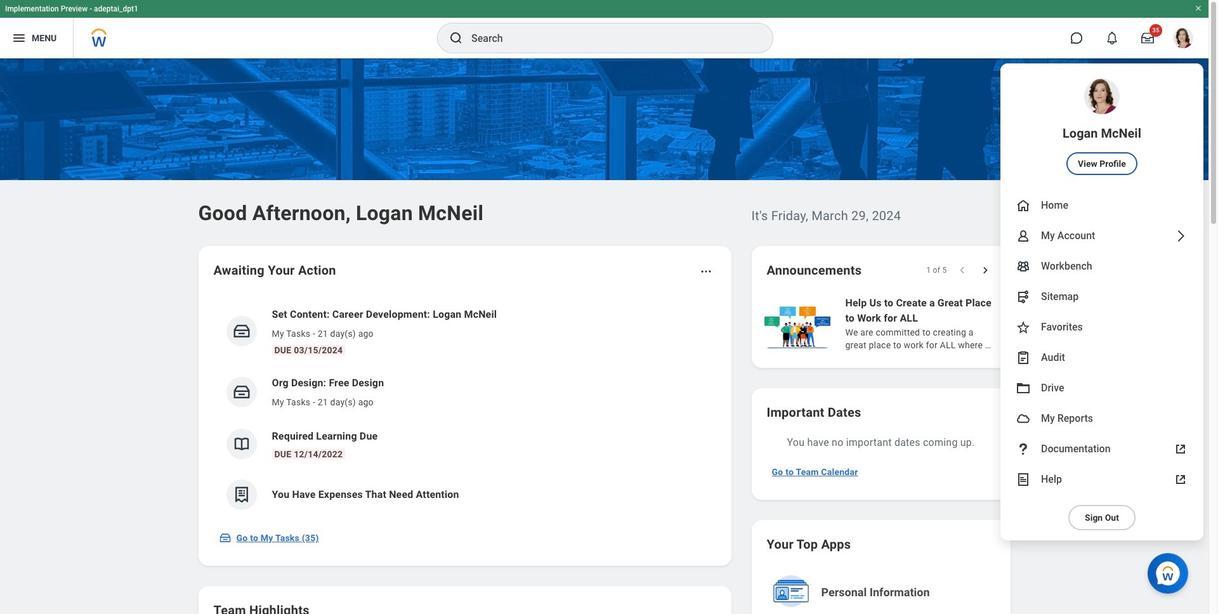 Task type: vqa. For each thing, say whether or not it's contained in the screenshot.
"menu"
yes



Task type: describe. For each thing, give the bounding box(es) containing it.
2 vertical spatial inbox image
[[219, 532, 231, 544]]

chevron right image
[[1173, 228, 1188, 244]]

ext link image
[[1173, 442, 1188, 457]]

endpoints image
[[1016, 289, 1031, 305]]

chevron right small image
[[979, 264, 991, 277]]

star image
[[1016, 320, 1031, 335]]

notifications large image
[[1106, 32, 1119, 44]]

3 menu item from the top
[[1001, 221, 1204, 251]]

home image
[[1016, 198, 1031, 213]]

close environment banner image
[[1195, 4, 1202, 12]]

Search Workday  search field
[[471, 24, 747, 52]]

folder open image
[[1016, 381, 1031, 396]]

11 menu item from the top
[[1001, 464, 1204, 495]]

search image
[[449, 30, 464, 46]]

justify image
[[11, 30, 27, 46]]

question image
[[1016, 442, 1031, 457]]

1 menu item from the top
[[1001, 63, 1204, 190]]



Task type: locate. For each thing, give the bounding box(es) containing it.
1 horizontal spatial list
[[762, 294, 1218, 353]]

contact card matrix manager image
[[1016, 259, 1031, 274]]

menu item
[[1001, 63, 1204, 190], [1001, 190, 1204, 221], [1001, 221, 1204, 251], [1001, 251, 1204, 282], [1001, 282, 1204, 312], [1001, 312, 1204, 343], [1001, 343, 1204, 373], [1001, 373, 1204, 404], [1001, 404, 1204, 434], [1001, 434, 1204, 464], [1001, 464, 1204, 495]]

ext link image
[[1173, 472, 1188, 487]]

2 menu item from the top
[[1001, 190, 1204, 221]]

5 menu item from the top
[[1001, 282, 1204, 312]]

document image
[[1016, 472, 1031, 487]]

list
[[762, 294, 1218, 353], [213, 297, 716, 520]]

7 menu item from the top
[[1001, 343, 1204, 373]]

status
[[926, 265, 947, 275]]

4 menu item from the top
[[1001, 251, 1204, 282]]

related actions image
[[699, 265, 712, 278]]

8 menu item from the top
[[1001, 373, 1204, 404]]

dashboard expenses image
[[232, 485, 251, 504]]

banner
[[0, 0, 1209, 541]]

inbox image
[[232, 322, 251, 341], [232, 383, 251, 402], [219, 532, 231, 544]]

inbox large image
[[1141, 32, 1154, 44]]

0 vertical spatial inbox image
[[232, 322, 251, 341]]

9 menu item from the top
[[1001, 404, 1204, 434]]

0 horizontal spatial list
[[213, 297, 716, 520]]

paste image
[[1016, 350, 1031, 365]]

6 menu item from the top
[[1001, 312, 1204, 343]]

1 vertical spatial inbox image
[[232, 383, 251, 402]]

chevron left small image
[[956, 264, 969, 277]]

main content
[[0, 58, 1218, 614]]

avatar image
[[1016, 411, 1031, 426]]

10 menu item from the top
[[1001, 434, 1204, 464]]

book open image
[[232, 435, 251, 454]]

menu
[[1001, 63, 1204, 541]]

logan mcneil image
[[1173, 28, 1193, 48]]



